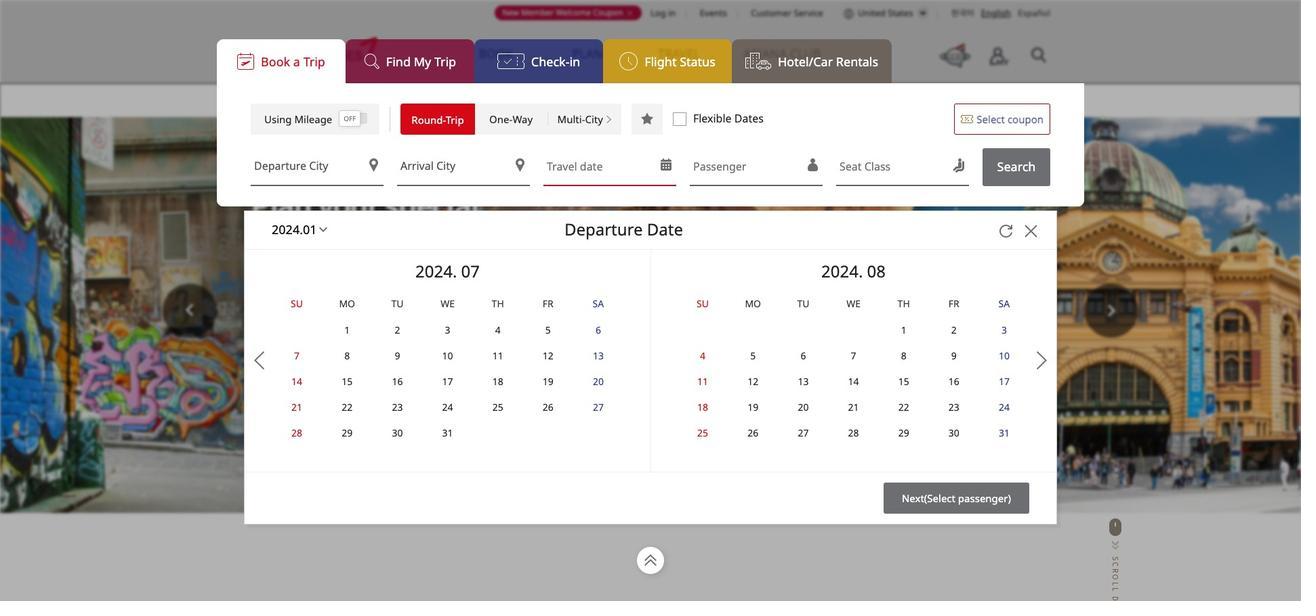 Task type: locate. For each thing, give the bounding box(es) containing it.
7
[[294, 350, 300, 363], [851, 350, 856, 363]]

1 horizontal spatial 31 link
[[979, 421, 1030, 447]]

0 horizontal spatial 2 link
[[372, 318, 423, 344]]

1 link
[[322, 318, 372, 344], [879, 318, 929, 344]]

dates
[[735, 111, 764, 126]]

search up way
[[526, 94, 556, 107]]

2 10 link from the left
[[979, 344, 1030, 369]]

travel link
[[638, 27, 720, 83]]

english link
[[974, 7, 1011, 19]]

1 horizontal spatial 16 link
[[929, 369, 979, 395]]

2 we from the left
[[847, 297, 861, 310]]

1 vertical spatial 6
[[801, 350, 806, 363]]

we down 2024 . 08
[[847, 297, 861, 310]]

14
[[291, 375, 302, 388], [848, 375, 859, 388]]

mileage
[[294, 113, 332, 126]]

0 horizontal spatial 7
[[294, 350, 300, 363]]

flight status button
[[603, 39, 732, 83]]

departure date
[[565, 218, 683, 241]]

5 link
[[523, 318, 573, 344], [728, 344, 778, 369]]

search inside search button
[[997, 159, 1036, 175]]

trip inside find my trip button
[[434, 53, 456, 69]]

1 horizontal spatial 7 link
[[829, 344, 879, 369]]

2 31 from the left
[[999, 427, 1010, 440]]

. left 08
[[859, 260, 863, 283]]

2 15 from the left
[[898, 375, 909, 388]]

3 link
[[423, 318, 473, 344], [979, 318, 1030, 344]]

29 link
[[322, 421, 372, 447], [879, 421, 929, 447]]

tu
[[391, 297, 404, 310], [797, 297, 810, 310]]

한국어
[[952, 7, 974, 19]]

2 th from the left
[[898, 297, 910, 310]]

28 for 2nd 28 link from the right
[[291, 427, 302, 440]]

1 vertical spatial 13
[[798, 375, 809, 388]]

25 link
[[473, 395, 523, 421], [678, 421, 728, 447]]

7 for second 7 link from the right
[[294, 350, 300, 363]]

1 22 from the left
[[342, 401, 353, 414]]

2 17 from the left
[[999, 375, 1010, 388]]

9
[[395, 350, 400, 363], [951, 350, 957, 363]]

1 2 link from the left
[[372, 318, 423, 344]]

2 2 link from the left
[[929, 318, 979, 344]]

round-
[[412, 113, 446, 127]]

1 we from the left
[[441, 297, 455, 310]]

1 horizontal spatial 6 link
[[778, 344, 829, 369]]

0 horizontal spatial view
[[604, 94, 625, 107]]

0 horizontal spatial fr
[[543, 297, 554, 310]]

2 3 from the left
[[1002, 324, 1007, 337]]

1 horizontal spatial 31
[[999, 427, 1010, 440]]

hotel/car rentals
[[778, 53, 878, 69]]

1 horizontal spatial 2
[[951, 324, 957, 337]]

29 for first 29 link from the left
[[342, 427, 353, 440]]

14 link
[[272, 369, 322, 395], [829, 369, 879, 395]]

1 1 link from the left
[[322, 318, 372, 344]]

22
[[342, 401, 353, 414], [898, 401, 909, 414]]

of
[[412, 94, 421, 107]]

2 29 from the left
[[898, 427, 909, 440]]

2 8 link from the left
[[879, 344, 929, 369]]

Seat Class text field
[[836, 148, 969, 186]]

한국어 english español
[[952, 7, 1051, 19]]

1 sa from the left
[[593, 297, 604, 310]]

1 horizontal spatial mo
[[745, 297, 761, 310]]

1 10 link from the left
[[423, 344, 473, 369]]

asiana airlines uses cookies to provide online services. please confirm to use the website. view details
[[271, 60, 727, 73]]

0 horizontal spatial 2
[[395, 324, 400, 337]]

2 21 from the left
[[848, 401, 859, 414]]

11 for rightmost '11' link
[[697, 375, 708, 388]]

2 fr from the left
[[949, 297, 960, 310]]

0 horizontal spatial 5 link
[[523, 318, 573, 344]]

1 horizontal spatial 22
[[898, 401, 909, 414]]

2 link for 2024 . 08
[[929, 318, 979, 344]]

0 vertical spatial 13
[[593, 350, 604, 363]]

2 9 link from the left
[[929, 344, 979, 369]]

2 sa from the left
[[999, 297, 1010, 310]]

10 for first 10 link from the left
[[442, 350, 453, 363]]

1 horizontal spatial 26 link
[[728, 421, 778, 447]]

tu for 2024 . 07
[[391, 297, 404, 310]]

12
[[543, 350, 554, 363], [748, 375, 759, 388]]

1 horizontal spatial sa
[[999, 297, 1010, 310]]

19 for the rightmost '19' link
[[748, 401, 759, 414]]

1 horizontal spatial search
[[997, 159, 1036, 175]]

th for 07
[[492, 297, 504, 310]]

29 for first 29 link from the right
[[898, 427, 909, 440]]

1 fr from the left
[[543, 297, 554, 310]]

1 9 from the left
[[395, 350, 400, 363]]

0 horizontal spatial 21
[[291, 401, 302, 414]]

1 horizontal spatial 18
[[697, 401, 708, 414]]

0 horizontal spatial 23 link
[[372, 395, 423, 421]]

1 2 from the left
[[395, 324, 400, 337]]

30 link
[[372, 421, 423, 447], [929, 421, 979, 447]]

2 7 from the left
[[851, 350, 856, 363]]

fr for 07
[[543, 297, 554, 310]]

in inside button
[[570, 53, 580, 69]]

2 16 from the left
[[949, 375, 960, 388]]

31 for first 31 link from left
[[442, 427, 453, 440]]

uses
[[339, 60, 359, 73]]

use
[[596, 60, 612, 73]]

0 horizontal spatial 7 link
[[272, 344, 322, 369]]

1 31 link from the left
[[423, 421, 473, 447]]

sa for 08
[[999, 297, 1010, 310]]

0 horizontal spatial th
[[492, 297, 504, 310]]

fr for 08
[[949, 297, 960, 310]]

25
[[493, 401, 503, 414], [697, 427, 708, 440]]

español link
[[1011, 7, 1051, 19]]

0 horizontal spatial 11
[[493, 350, 503, 363]]

1 vertical spatial search
[[997, 159, 1036, 175]]

customer service link
[[751, 7, 823, 19]]

1 horizontal spatial 5
[[750, 350, 756, 363]]

Travel date text field
[[544, 148, 676, 186]]

one-way link
[[475, 104, 547, 135]]

2 mo from the left
[[745, 297, 761, 310]]

1 horizontal spatial 8 link
[[879, 344, 929, 369]]

trip inside book a trip button
[[303, 53, 325, 69]]

0 horizontal spatial 2024
[[415, 260, 453, 283]]

0 horizontal spatial 31 link
[[423, 421, 473, 447]]

0 vertical spatial 27
[[593, 401, 604, 414]]

1 horizontal spatial view
[[674, 60, 695, 73]]

su for 2024 . 07
[[291, 297, 303, 310]]

22 for 2nd 22 link
[[898, 401, 909, 414]]

activity
[[377, 94, 409, 107]]

2024 left the 07
[[415, 260, 453, 283]]

9 link
[[372, 344, 423, 369], [929, 344, 979, 369]]

we down 2024 . 07
[[441, 297, 455, 310]]

trip for find my trip
[[434, 53, 456, 69]]

1 link for 2024 . 07
[[322, 318, 372, 344]]

28 for first 28 link from right
[[848, 427, 859, 440]]

0 horizontal spatial 15 link
[[322, 369, 372, 395]]

19 link
[[523, 369, 573, 395], [728, 395, 778, 421]]

0 horizontal spatial 29
[[342, 427, 353, 440]]

trip right the a
[[303, 53, 325, 69]]

1 horizontal spatial 29
[[898, 427, 909, 440]]

2 2 from the left
[[951, 324, 957, 337]]

states
[[888, 7, 913, 19]]

0 horizontal spatial 4
[[495, 324, 501, 337]]

1 horizontal spatial 15 link
[[879, 369, 929, 395]]

fraud
[[349, 94, 375, 107]]

1 horizontal spatial 2024
[[821, 260, 859, 283]]

17
[[442, 375, 453, 388], [999, 375, 1010, 388]]

1 horizontal spatial 21
[[848, 401, 859, 414]]

1 horizontal spatial 28 link
[[829, 421, 879, 447]]

3
[[445, 324, 450, 337], [1002, 324, 1007, 337]]

log
[[651, 7, 666, 19]]

next(select
[[902, 492, 956, 505]]

0 horizontal spatial 6
[[596, 324, 601, 337]]

2 2024 from the left
[[821, 260, 859, 283]]

23
[[392, 401, 403, 414], [949, 401, 960, 414]]

1 vertical spatial details
[[628, 94, 657, 107]]

0 horizontal spatial 3
[[445, 324, 450, 337]]

2 3 link from the left
[[979, 318, 1030, 344]]

0 horizontal spatial 19
[[543, 375, 554, 388]]

13 link
[[573, 344, 624, 369], [778, 369, 829, 395]]

0 horizontal spatial view details link
[[604, 94, 665, 107]]

0 vertical spatial view details link
[[674, 60, 735, 73]]

1 31 from the left
[[442, 427, 453, 440]]

1 horizontal spatial 10
[[999, 350, 1010, 363]]

1 horizontal spatial 4
[[700, 350, 706, 363]]

0 horizontal spatial 25
[[493, 401, 503, 414]]

we
[[441, 297, 455, 310], [847, 297, 861, 310]]

한국어 link
[[937, 7, 974, 19]]

2 22 from the left
[[898, 401, 909, 414]]

1 29 from the left
[[342, 427, 353, 440]]

0 horizontal spatial 9
[[395, 350, 400, 363]]

1 horizontal spatial 19
[[748, 401, 759, 414]]

1 horizontal spatial 3 link
[[979, 318, 1030, 344]]

0 vertical spatial 11
[[493, 350, 503, 363]]

2024 . 07
[[415, 260, 480, 283]]

2 9 from the left
[[951, 350, 957, 363]]

0 horizontal spatial 9 link
[[372, 344, 423, 369]]

1 21 from the left
[[291, 401, 302, 414]]

2 1 link from the left
[[879, 318, 929, 344]]

1 15 from the left
[[342, 375, 353, 388]]

0 horizontal spatial 4 link
[[473, 318, 523, 344]]

10 for 1st 10 link from right
[[999, 350, 1010, 363]]

1 horizontal spatial 8
[[901, 350, 907, 363]]

1 link for 2024 . 08
[[879, 318, 929, 344]]

view
[[674, 60, 695, 73], [604, 94, 625, 107]]

2 tu from the left
[[797, 297, 810, 310]]

0 vertical spatial search
[[526, 94, 556, 107]]

new member welcome coupon link
[[502, 7, 623, 18]]

1 su from the left
[[291, 297, 303, 310]]

1 tu from the left
[[391, 297, 404, 310]]

select
[[977, 112, 1005, 126]]

1 23 from the left
[[392, 401, 403, 414]]

1 horizontal spatial 27 link
[[778, 421, 829, 447]]

17 link
[[423, 369, 473, 395], [979, 369, 1030, 395]]

4 for right 4 link
[[700, 350, 706, 363]]

search down select coupon
[[997, 159, 1036, 175]]

16 for second 16 link from the right
[[392, 375, 403, 388]]

/
[[991, 95, 994, 106]]

scroll down image
[[1109, 519, 1121, 602]]

1 8 link from the left
[[322, 344, 372, 369]]

0 vertical spatial view
[[674, 60, 695, 73]]

0 horizontal spatial 17 link
[[423, 369, 473, 395]]

to left the use
[[584, 60, 593, 73]]

one-way
[[489, 113, 533, 126]]

0 horizontal spatial .
[[453, 260, 457, 283]]

0 horizontal spatial 14
[[291, 375, 302, 388]]

united states link
[[855, 3, 935, 22]]

1 3 link from the left
[[423, 318, 473, 344]]

service
[[794, 7, 823, 19]]

27 link
[[573, 395, 624, 421], [778, 421, 829, 447]]

1 horizontal spatial in
[[668, 7, 676, 19]]

0 horizontal spatial 30
[[392, 427, 403, 440]]

trip for book a trip
[[303, 53, 325, 69]]

30
[[392, 427, 403, 440], [949, 427, 960, 440]]

22 link
[[322, 395, 372, 421], [879, 395, 929, 421]]

to left my
[[397, 60, 407, 73]]

4 link
[[473, 318, 523, 344], [678, 344, 728, 369]]

check-in button
[[474, 39, 603, 83]]

2 10 from the left
[[999, 350, 1010, 363]]

1 7 from the left
[[294, 350, 300, 363]]

0 vertical spatial 5
[[545, 324, 551, 337]]

2 28 link from the left
[[829, 421, 879, 447]]

1 9 link from the left
[[372, 344, 423, 369]]

we for 08
[[847, 297, 861, 310]]

1 30 from the left
[[392, 427, 403, 440]]

27
[[593, 401, 604, 414], [798, 427, 809, 440]]

1 horizontal spatial 23
[[949, 401, 960, 414]]

26 for 26 link to the right
[[748, 427, 759, 440]]

united states
[[858, 7, 913, 19]]

1 th from the left
[[492, 297, 504, 310]]

1 mo from the left
[[339, 297, 355, 310]]

1 horizontal spatial 26
[[748, 427, 759, 440]]

1
[[984, 94, 989, 106], [995, 94, 1000, 106], [344, 324, 350, 337], [901, 324, 907, 337]]

1 16 from the left
[[392, 375, 403, 388]]

2 28 from the left
[[848, 427, 859, 440]]

to
[[397, 60, 407, 73], [584, 60, 593, 73]]

tu for 2024 . 08
[[797, 297, 810, 310]]

2 link for 2024 . 07
[[372, 318, 423, 344]]

mo
[[339, 297, 355, 310], [745, 297, 761, 310]]

26
[[543, 401, 554, 414], [748, 427, 759, 440]]

trip down notice on recent fraud activity of certain low cost meta search websites view details
[[446, 113, 464, 127]]

plan link
[[547, 27, 628, 83]]

1 14 link from the left
[[272, 369, 322, 395]]

0 horizontal spatial 8 link
[[322, 344, 372, 369]]

1 2024 from the left
[[415, 260, 453, 283]]

trip right my
[[434, 53, 456, 69]]

1 horizontal spatial 14 link
[[829, 369, 879, 395]]

1 28 from the left
[[291, 427, 302, 440]]

0 horizontal spatial 27
[[593, 401, 604, 414]]

0 horizontal spatial 17
[[442, 375, 453, 388]]

1 30 link from the left
[[372, 421, 423, 447]]

1 10 from the left
[[442, 350, 453, 363]]

0 horizontal spatial su
[[291, 297, 303, 310]]

0 vertical spatial in
[[668, 7, 676, 19]]

2 30 from the left
[[949, 427, 960, 440]]

Departure City text field
[[251, 148, 384, 186]]

2024 left 08
[[821, 260, 859, 283]]

2 su from the left
[[697, 297, 709, 310]]

1 horizontal spatial 17
[[999, 375, 1010, 388]]

18 for the leftmost 18 link
[[493, 375, 503, 388]]

1 . from the left
[[453, 260, 457, 283]]

2 17 link from the left
[[979, 369, 1030, 395]]

7 link
[[272, 344, 322, 369], [829, 344, 879, 369]]

1 horizontal spatial 1 link
[[879, 318, 929, 344]]

check-in
[[531, 53, 580, 69]]

cookies
[[361, 60, 395, 73]]

1 15 link from the left
[[322, 369, 372, 395]]

1 24 from the left
[[442, 401, 453, 414]]

0 horizontal spatial 16 link
[[372, 369, 423, 395]]

1 horizontal spatial 9
[[951, 350, 957, 363]]

provide
[[409, 60, 443, 73]]

2 link
[[372, 318, 423, 344], [929, 318, 979, 344]]

1 horizontal spatial 5 link
[[728, 344, 778, 369]]

in
[[668, 7, 676, 19], [570, 53, 580, 69]]

26 link
[[523, 395, 573, 421], [728, 421, 778, 447]]

7 for first 7 link from the right
[[851, 350, 856, 363]]

1 horizontal spatial to
[[584, 60, 593, 73]]

0 horizontal spatial 1 link
[[322, 318, 372, 344]]

in for check-in
[[570, 53, 580, 69]]

1 horizontal spatial 24
[[999, 401, 1010, 414]]

1 3 from the left
[[445, 324, 450, 337]]

th
[[492, 297, 504, 310], [898, 297, 910, 310]]

0 horizontal spatial 10
[[442, 350, 453, 363]]

21 link
[[272, 395, 322, 421], [829, 395, 879, 421]]

16 link
[[372, 369, 423, 395], [929, 369, 979, 395]]

0 horizontal spatial 21 link
[[272, 395, 322, 421]]

1 horizontal spatial we
[[847, 297, 861, 310]]

details
[[697, 60, 727, 73], [628, 94, 657, 107]]

2 . from the left
[[859, 260, 863, 283]]

2 for 2024 . 08
[[951, 324, 957, 337]]

2 22 link from the left
[[879, 395, 929, 421]]

. left the 07
[[453, 260, 457, 283]]

airlines
[[303, 60, 336, 73]]

0 horizontal spatial 28
[[291, 427, 302, 440]]

select coupon
[[977, 112, 1044, 126]]

multi-city link
[[547, 104, 621, 135]]



Task type: vqa. For each thing, say whether or not it's contained in the screenshot.


Task type: describe. For each thing, give the bounding box(es) containing it.
welcome
[[556, 7, 591, 18]]

cost
[[479, 94, 498, 107]]

1 horizontal spatial 19 link
[[728, 395, 778, 421]]

view details link for notice on recent fraud activity of certain low cost meta search websites view details
[[604, 94, 665, 107]]

way
[[513, 113, 533, 126]]

9 for first 9 link from the left
[[395, 350, 400, 363]]

sa for 07
[[593, 297, 604, 310]]

flexible
[[693, 111, 732, 126]]

31 for 1st 31 link from right
[[999, 427, 1010, 440]]

0 vertical spatial 12
[[543, 350, 554, 363]]

. for 08
[[859, 260, 863, 283]]

using
[[264, 113, 292, 126]]

1 16 link from the left
[[372, 369, 423, 395]]

3 for 07
[[445, 324, 450, 337]]

07
[[461, 260, 480, 283]]

th for 08
[[898, 297, 910, 310]]

2 for 2024 . 07
[[395, 324, 400, 337]]

please
[[516, 60, 545, 73]]

1 horizontal spatial 20 link
[[778, 395, 829, 421]]

a
[[293, 53, 300, 69]]

0 horizontal spatial 26 link
[[523, 395, 573, 421]]

1 / 1
[[984, 94, 1000, 106]]

ok
[[1028, 60, 1042, 73]]

1 8 from the left
[[344, 350, 350, 363]]

정지(pause) image
[[582, 361, 588, 367]]

26 for 26 link to the left
[[543, 401, 554, 414]]

2 8 from the left
[[901, 350, 907, 363]]

2 24 link from the left
[[979, 395, 1030, 421]]

find my trip button
[[346, 39, 474, 83]]

1 21 link from the left
[[272, 395, 322, 421]]

13 for leftmost 13 link
[[593, 350, 604, 363]]

0 horizontal spatial 6 link
[[573, 318, 624, 344]]

flight
[[645, 53, 677, 69]]

1 17 from the left
[[442, 375, 453, 388]]

member
[[521, 7, 554, 18]]

2 21 link from the left
[[829, 395, 879, 421]]

1 to from the left
[[397, 60, 407, 73]]

2 31 link from the left
[[979, 421, 1030, 447]]

0 vertical spatial details
[[697, 60, 727, 73]]

0 horizontal spatial search
[[526, 94, 556, 107]]

book a trip button
[[217, 39, 346, 83]]

next(select passenger)
[[902, 492, 1011, 505]]

customer service
[[751, 7, 823, 19]]

trip inside round-trip link
[[446, 113, 464, 127]]

1 horizontal spatial 13 link
[[778, 369, 829, 395]]

check-
[[531, 53, 570, 69]]

multi-
[[558, 113, 585, 126]]

mo for 2024 . 07
[[339, 297, 355, 310]]

2 14 from the left
[[848, 375, 859, 388]]

2 29 link from the left
[[879, 421, 929, 447]]

3 for 08
[[1002, 324, 1007, 337]]

0 vertical spatial 25
[[493, 401, 503, 414]]

0 horizontal spatial details
[[628, 94, 657, 107]]

2 to from the left
[[584, 60, 593, 73]]

0 vertical spatial 20
[[593, 375, 604, 388]]

hotel/car
[[778, 53, 833, 69]]

4 for left 4 link
[[495, 324, 501, 337]]

. for 07
[[453, 260, 457, 283]]

2 7 link from the left
[[829, 344, 879, 369]]

recent
[[316, 94, 347, 107]]

0 horizontal spatial 25 link
[[473, 395, 523, 421]]

asiana club
[[743, 45, 821, 62]]

find my trip
[[386, 53, 456, 69]]

select coupon button
[[955, 104, 1051, 135]]

27 for 27 link to the right
[[798, 427, 809, 440]]

round-trip
[[412, 113, 464, 127]]

rentals
[[836, 53, 878, 69]]

18 for right 18 link
[[697, 401, 708, 414]]

events
[[700, 7, 727, 19]]

2024 for 2024 . 07
[[415, 260, 453, 283]]

round-trip link
[[401, 104, 475, 135]]

español
[[1018, 7, 1051, 19]]

2 15 link from the left
[[879, 369, 929, 395]]

Arrival City text field
[[397, 148, 530, 186]]

2024 for 2024 . 08
[[821, 260, 859, 283]]

08
[[867, 260, 886, 283]]

plan
[[572, 45, 603, 62]]

2 24 from the left
[[999, 401, 1010, 414]]

new
[[502, 7, 519, 18]]

2 23 from the left
[[949, 401, 960, 414]]

coupon
[[593, 7, 623, 18]]

find
[[386, 53, 411, 69]]

in for log in
[[668, 7, 676, 19]]

1 vertical spatial 5
[[750, 350, 756, 363]]

one-
[[489, 113, 513, 126]]

1 horizontal spatial 25 link
[[678, 421, 728, 447]]

9 for 2nd 9 link from left
[[951, 350, 957, 363]]

1 7 link from the left
[[272, 344, 322, 369]]

0 horizontal spatial 27 link
[[573, 395, 624, 421]]

22 for first 22 link from left
[[342, 401, 353, 414]]

certain
[[423, 94, 456, 107]]

meta
[[501, 94, 524, 107]]

asiana
[[743, 45, 787, 62]]

2 30 link from the left
[[929, 421, 979, 447]]

1 horizontal spatial 20
[[798, 401, 809, 414]]

1 horizontal spatial 25
[[697, 427, 708, 440]]

we for 07
[[441, 297, 455, 310]]

ok link
[[1020, 58, 1051, 75]]

book
[[479, 45, 513, 62]]

asiana club link
[[730, 27, 835, 83]]

customer
[[751, 7, 792, 19]]

book link
[[455, 27, 537, 83]]

0 horizontal spatial 13 link
[[573, 344, 624, 369]]

united
[[858, 7, 886, 19]]

log in
[[651, 7, 676, 19]]

mo for 2024 . 08
[[745, 297, 761, 310]]

1 29 link from the left
[[322, 421, 372, 447]]

2 16 link from the left
[[929, 369, 979, 395]]

flexible dates
[[693, 111, 764, 126]]

flight status
[[645, 53, 716, 69]]

travel
[[658, 45, 700, 62]]

hotel/car rentals button
[[732, 39, 892, 83]]

services.
[[475, 60, 513, 73]]

1 horizontal spatial 18 link
[[678, 395, 728, 421]]

3 link for 08
[[979, 318, 1030, 344]]

notice
[[271, 94, 300, 107]]

11 for the left '11' link
[[493, 350, 503, 363]]

16 for 1st 16 link from the right
[[949, 375, 960, 388]]

view details link for asiana airlines uses cookies to provide online services. please confirm to use the website. view details
[[674, 60, 735, 73]]

su for 2024 . 08
[[697, 297, 709, 310]]

website.
[[631, 60, 668, 73]]

1 23 link from the left
[[372, 395, 423, 421]]

on
[[302, 94, 314, 107]]

1 28 link from the left
[[272, 421, 322, 447]]

0 horizontal spatial 11 link
[[473, 344, 523, 369]]

log in link
[[651, 7, 676, 19]]

departure
[[565, 218, 643, 241]]

1 vertical spatial view
[[604, 94, 625, 107]]

multi-city
[[558, 113, 603, 126]]

next(select passenger) button
[[884, 483, 1030, 514]]

2 23 link from the left
[[929, 395, 979, 421]]

date
[[647, 218, 683, 241]]

0 horizontal spatial 19 link
[[523, 369, 573, 395]]

1 22 link from the left
[[322, 395, 372, 421]]

0 horizontal spatial 12 link
[[523, 344, 573, 369]]

27 for leftmost 27 link
[[593, 401, 604, 414]]

0 vertical spatial 6
[[596, 324, 601, 337]]

1 horizontal spatial 12 link
[[728, 369, 778, 395]]

1 14 from the left
[[291, 375, 302, 388]]

search button
[[983, 148, 1051, 186]]

notice on recent fraud activity of certain low cost meta search websites view details
[[271, 94, 657, 107]]

using mileage
[[264, 113, 332, 126]]

my
[[414, 53, 431, 69]]

0 horizontal spatial 18 link
[[473, 369, 523, 395]]

english
[[981, 7, 1011, 19]]

Passenger text field
[[690, 148, 823, 186]]

2 14 link from the left
[[829, 369, 879, 395]]

1 17 link from the left
[[423, 369, 473, 395]]

13 for right 13 link
[[798, 375, 809, 388]]

low
[[458, 94, 476, 107]]

1 vertical spatial 12
[[748, 375, 759, 388]]

confirm
[[547, 60, 582, 73]]

19 for the leftmost '19' link
[[543, 375, 554, 388]]

2024 . 08
[[821, 260, 886, 283]]

0 horizontal spatial 20 link
[[573, 369, 624, 395]]

events link
[[700, 7, 727, 19]]

club
[[790, 45, 821, 62]]

status
[[680, 53, 716, 69]]

1 24 link from the left
[[423, 395, 473, 421]]

1 horizontal spatial 4 link
[[678, 344, 728, 369]]

passenger)
[[958, 492, 1011, 505]]

1 horizontal spatial 11 link
[[678, 369, 728, 395]]

the
[[614, 60, 629, 73]]

3 link for 07
[[423, 318, 473, 344]]



